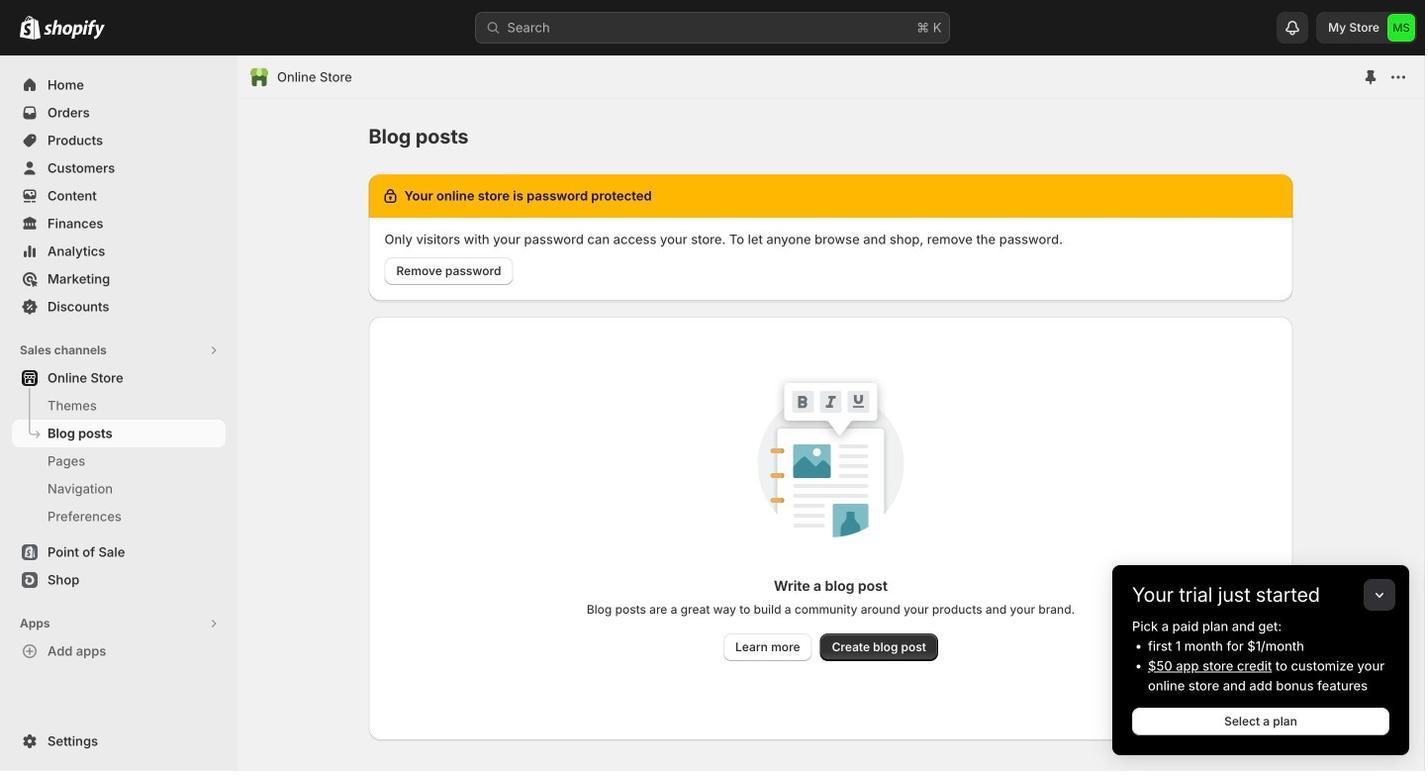 Task type: locate. For each thing, give the bounding box(es) containing it.
my store image
[[1388, 14, 1416, 42]]

shopify image
[[44, 20, 105, 39]]



Task type: vqa. For each thing, say whether or not it's contained in the screenshot.
Shopify image
yes



Task type: describe. For each thing, give the bounding box(es) containing it.
online store image
[[249, 67, 269, 87]]

shopify image
[[20, 16, 41, 39]]



